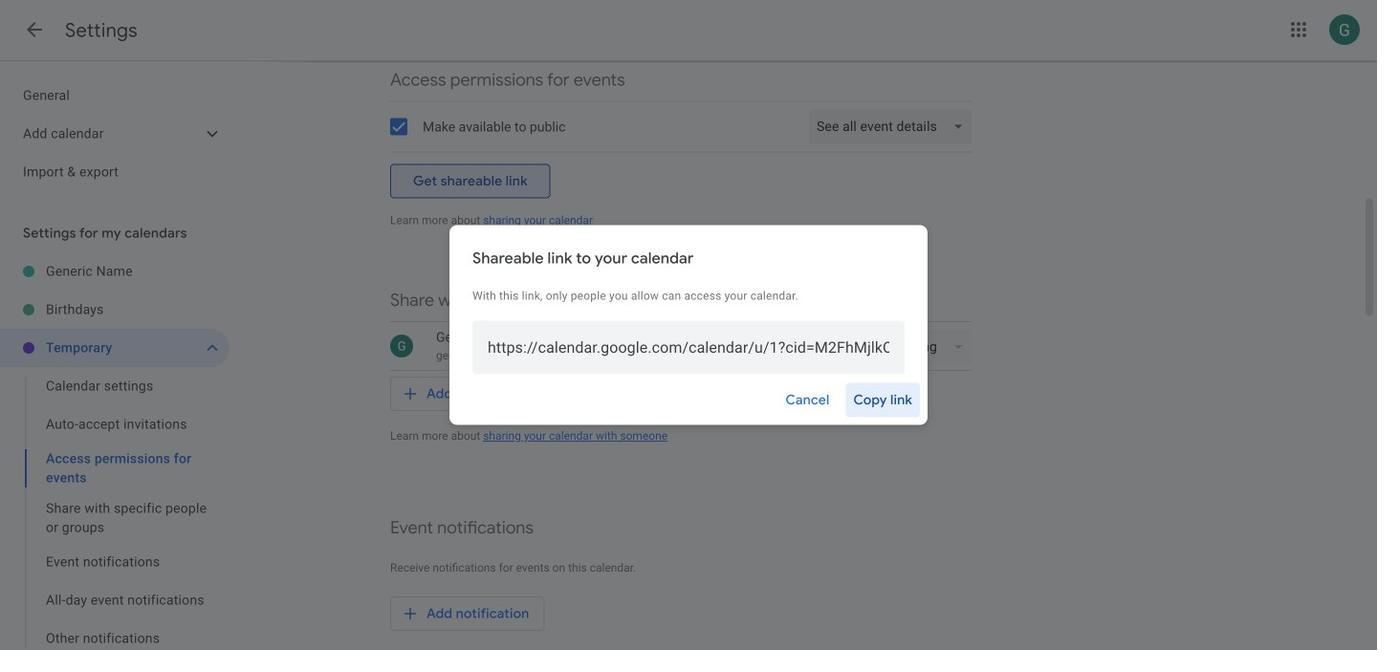 Task type: vqa. For each thing, say whether or not it's contained in the screenshot.
Settings saved
no



Task type: describe. For each thing, give the bounding box(es) containing it.
go back image
[[23, 18, 46, 41]]

2 tree from the top
[[0, 253, 230, 650]]



Task type: locate. For each thing, give the bounding box(es) containing it.
tree
[[0, 77, 230, 191], [0, 253, 230, 650]]

dialog
[[450, 225, 928, 425]]

generic name tree item
[[0, 253, 230, 291]]

tree item
[[0, 444, 230, 494]]

temporary tree item
[[0, 329, 230, 367]]

0 vertical spatial tree
[[0, 77, 230, 191]]

birthdays tree item
[[0, 291, 230, 329]]

group
[[0, 367, 230, 650]]

None text field
[[488, 321, 889, 374]]

1 vertical spatial tree
[[0, 253, 230, 650]]

1 tree from the top
[[0, 77, 230, 191]]

heading
[[65, 18, 138, 43]]



